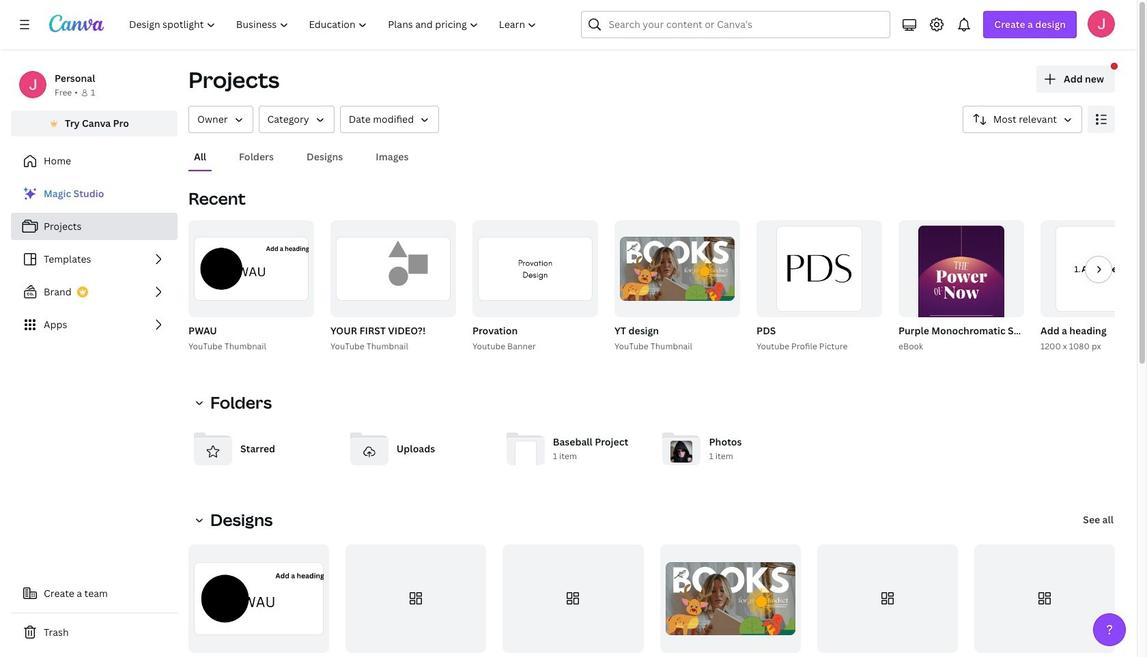 Task type: locate. For each thing, give the bounding box(es) containing it.
top level navigation element
[[120, 11, 549, 38]]

Category button
[[259, 106, 334, 133]]

list
[[11, 180, 178, 339]]

james peterson image
[[1088, 10, 1115, 38]]

None search field
[[582, 11, 891, 38]]

group
[[186, 221, 314, 354], [189, 221, 314, 318], [328, 221, 456, 354], [331, 221, 456, 318], [470, 221, 598, 354], [612, 221, 740, 354], [754, 221, 883, 354], [757, 221, 883, 318], [896, 221, 1106, 363], [899, 221, 1025, 363], [1038, 221, 1148, 354], [1041, 221, 1148, 318], [189, 545, 329, 658], [189, 545, 329, 653], [346, 545, 487, 658], [346, 545, 487, 653], [503, 545, 644, 658], [503, 545, 644, 653], [660, 545, 801, 658], [660, 545, 801, 653], [817, 545, 958, 658], [817, 545, 958, 653], [975, 545, 1115, 658], [975, 545, 1115, 653]]

Date modified button
[[340, 106, 439, 133]]

Sort by button
[[963, 106, 1083, 133]]

Owner button
[[189, 106, 253, 133]]



Task type: vqa. For each thing, say whether or not it's contained in the screenshot.
Infographics 'button'
no



Task type: describe. For each thing, give the bounding box(es) containing it.
Search search field
[[609, 12, 864, 38]]



